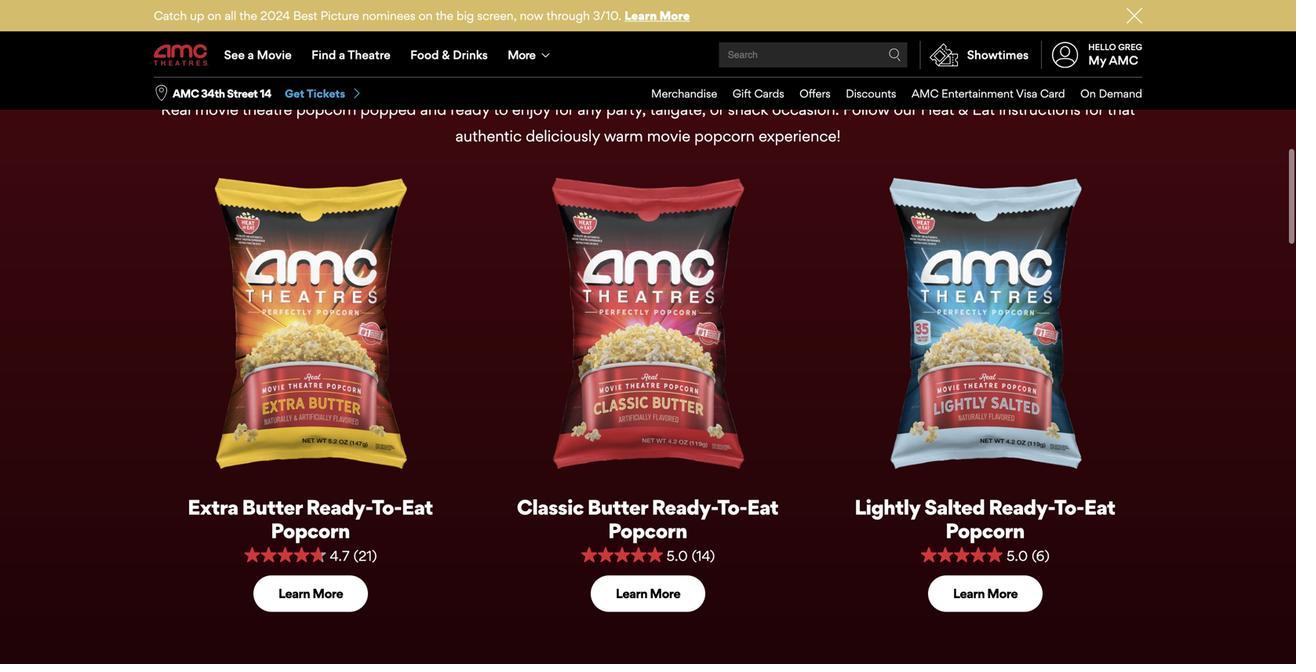 Task type: locate. For each thing, give the bounding box(es) containing it.
the right all
[[239, 8, 257, 23]]

5.0 left (14)
[[667, 548, 688, 565]]

learn for lightly salted ready-to-eat popcorn
[[953, 586, 985, 602]]

more button
[[498, 33, 564, 77]]

0 horizontal spatial butter
[[242, 495, 302, 520]]

warm
[[604, 127, 643, 146]]

catch up on all the 2024 best picture nominees on the big screen, now through 3/10. learn more
[[154, 8, 690, 23]]

5.0 (14)
[[667, 548, 715, 565]]

more for classic butter ready-to-eat popcorn
[[650, 586, 680, 602]]

butter for extra
[[242, 495, 302, 520]]

learn more for classic
[[616, 586, 680, 602]]

or
[[710, 100, 724, 119]]

cards
[[754, 87, 784, 101]]

butter inside extra butter ready-to-eat popcorn
[[242, 495, 302, 520]]

popcorn down the or
[[694, 127, 755, 146]]

food & drinks
[[410, 47, 488, 62]]

movie down tailgate, at the top
[[647, 127, 691, 146]]

a for movie
[[248, 47, 254, 62]]

discounts
[[846, 87, 896, 101]]

amc down showtimes image
[[912, 87, 939, 101]]

popcorn up 5.0 (14)
[[608, 519, 687, 544]]

find
[[311, 47, 336, 62]]

to- inside 'classic butter ready-to-eat popcorn'
[[717, 495, 747, 520]]

learn more link for lightly salted ready-to-eat popcorn
[[928, 576, 1043, 612]]

2 horizontal spatial learn more
[[953, 586, 1018, 602]]

gift cards
[[733, 87, 784, 101]]

1 vertical spatial &
[[958, 100, 969, 119]]

movie right the real
[[195, 100, 238, 119]]

food
[[410, 47, 439, 62]]

2 perfectly popcorn image from the left
[[523, 164, 774, 483]]

amc 34th street 14 button
[[173, 86, 271, 101]]

lightly salted ready-to-eat popcorn
[[855, 495, 1115, 544]]

popcorn for lightly salted ready-to-eat popcorn
[[946, 519, 1025, 544]]

learn for classic butter ready-to-eat popcorn
[[616, 586, 647, 602]]

0 horizontal spatial on
[[207, 8, 222, 23]]

menu down the submit search icon
[[636, 78, 1142, 110]]

more
[[660, 8, 690, 23], [508, 47, 536, 62], [313, 586, 343, 602], [650, 586, 680, 602], [987, 586, 1018, 602]]

ready- inside extra butter ready-to-eat popcorn
[[306, 495, 372, 520]]

learn more link down 5.0 (6)
[[928, 576, 1043, 612]]

1 butter from the left
[[242, 495, 302, 520]]

amc entertainment visa card
[[912, 87, 1065, 101]]

perfectly popcorn image
[[185, 164, 436, 483], [523, 164, 774, 483], [860, 164, 1111, 483]]

for left that
[[1085, 100, 1104, 119]]

eat inside extra butter ready-to-eat popcorn
[[402, 495, 433, 520]]

heat
[[921, 100, 954, 119]]

ready- up 5.0 (6)
[[989, 495, 1054, 520]]

4.7 (21)
[[330, 548, 377, 565]]

more down 5.0 (6)
[[987, 586, 1018, 602]]

& right food
[[442, 47, 450, 62]]

learn more link
[[625, 8, 690, 23], [253, 576, 368, 612], [591, 576, 706, 612], [928, 576, 1043, 612]]

popcorn down find
[[296, 100, 357, 119]]

hello greg my amc
[[1089, 42, 1142, 68]]

eat inside the lightly salted ready-to-eat popcorn
[[1084, 495, 1115, 520]]

lightly
[[855, 495, 921, 520]]

follow
[[843, 100, 890, 119]]

eat inside 'classic butter ready-to-eat popcorn'
[[747, 495, 778, 520]]

learn more link down 4.7
[[253, 576, 368, 612]]

ready- up 4.7
[[306, 495, 372, 520]]

a right see
[[248, 47, 254, 62]]

menu containing merchandise
[[636, 78, 1142, 110]]

0 horizontal spatial learn more
[[278, 586, 343, 602]]

2 a from the left
[[339, 47, 345, 62]]

for left any
[[555, 100, 574, 119]]

the
[[239, 8, 257, 23], [436, 8, 454, 23]]

1 horizontal spatial butter
[[588, 495, 648, 520]]

more down 5.0 (14)
[[650, 586, 680, 602]]

real
[[161, 100, 191, 119]]

0 horizontal spatial 5.0
[[667, 548, 688, 565]]

ready-to-eat popcorn
[[476, 35, 819, 77]]

more for lightly salted ready-to-eat popcorn
[[987, 586, 1018, 602]]

learn more
[[278, 586, 343, 602], [616, 586, 680, 602], [953, 586, 1018, 602]]

classic butter ready-to-eat popcorn
[[517, 495, 778, 544]]

2 on from the left
[[419, 8, 433, 23]]

butter
[[242, 495, 302, 520], [588, 495, 648, 520]]

best
[[293, 8, 317, 23]]

amc logo image
[[154, 44, 209, 66], [154, 44, 209, 66]]

1 horizontal spatial learn more
[[616, 586, 680, 602]]

1 horizontal spatial amc
[[912, 87, 939, 101]]

learn down the lightly salted ready-to-eat popcorn in the bottom of the page
[[953, 586, 985, 602]]

showtimes image
[[921, 41, 967, 69]]

3 perfectly popcorn image from the left
[[860, 164, 1111, 483]]

tailgate,
[[650, 100, 706, 119]]

on
[[207, 8, 222, 23], [419, 8, 433, 23]]

learn more link up 'cookie consent banner' dialog
[[591, 576, 706, 612]]

popcorn inside extra butter ready-to-eat popcorn
[[271, 519, 350, 544]]

ready- for extra butter ready-to-eat popcorn
[[306, 495, 372, 520]]

card
[[1040, 87, 1065, 101]]

tickets
[[307, 87, 345, 101]]

2 learn more from the left
[[616, 586, 680, 602]]

on
[[1081, 87, 1096, 101]]

1 horizontal spatial &
[[958, 100, 969, 119]]

1 horizontal spatial 5.0
[[1007, 548, 1028, 565]]

1 horizontal spatial the
[[436, 8, 454, 23]]

to- inside extra butter ready-to-eat popcorn
[[372, 495, 402, 520]]

0 horizontal spatial perfectly popcorn image
[[185, 164, 436, 483]]

5.0
[[667, 548, 688, 565], [1007, 548, 1028, 565]]

0 horizontal spatial the
[[239, 8, 257, 23]]

1 vertical spatial popcorn
[[694, 127, 755, 146]]

salted
[[924, 495, 985, 520]]

learn more link for classic butter ready-to-eat popcorn
[[591, 576, 706, 612]]

learn up 'cookie consent banner' dialog
[[616, 586, 647, 602]]

5.0 left (6)
[[1007, 548, 1028, 565]]

& inside real movie theatre popcorn popped and ready to enjoy for any party, tailgate, or snack occasion. follow our heat & eat instructions for that authentic deliciously warm movie popcorn experience!
[[958, 100, 969, 119]]

nominees
[[362, 8, 416, 23]]

theatre
[[348, 47, 391, 62]]

popcorn inside the lightly salted ready-to-eat popcorn
[[946, 519, 1025, 544]]

ready- for classic butter ready-to-eat popcorn
[[652, 495, 717, 520]]

perfectly popcorn image for extra
[[185, 164, 436, 483]]

(21)
[[354, 548, 377, 565]]

more down 4.7
[[313, 586, 343, 602]]

1 a from the left
[[248, 47, 254, 62]]

5.0 for salted
[[1007, 548, 1028, 565]]

picture
[[321, 8, 359, 23]]

amc down greg
[[1109, 53, 1138, 68]]

extra
[[188, 495, 238, 520]]

more down now
[[508, 47, 536, 62]]

the left big
[[436, 8, 454, 23]]

to- for classic butter ready-to-eat popcorn
[[717, 495, 747, 520]]

0 horizontal spatial for
[[555, 100, 574, 119]]

ready- inside 'classic butter ready-to-eat popcorn'
[[652, 495, 717, 520]]

showtimes
[[967, 47, 1029, 62]]

amc inside button
[[173, 87, 199, 101]]

occasion.
[[772, 100, 839, 119]]

menu
[[154, 33, 1142, 77], [636, 78, 1142, 110]]

1 perfectly popcorn image from the left
[[185, 164, 436, 483]]

0 vertical spatial menu
[[154, 33, 1142, 77]]

2 horizontal spatial amc
[[1109, 53, 1138, 68]]

1 horizontal spatial on
[[419, 8, 433, 23]]

butter right extra
[[242, 495, 302, 520]]

1 the from the left
[[239, 8, 257, 23]]

movie
[[195, 100, 238, 119], [647, 127, 691, 146]]

popcorn up 5.0 (6)
[[946, 519, 1025, 544]]

amc left 34th
[[173, 87, 199, 101]]

butter right classic
[[588, 495, 648, 520]]

learn more down 4.7
[[278, 586, 343, 602]]

0 horizontal spatial &
[[442, 47, 450, 62]]

3 learn more from the left
[[953, 586, 1018, 602]]

5.0 for butter
[[667, 548, 688, 565]]

learn down extra butter ready-to-eat popcorn
[[278, 586, 310, 602]]

any
[[578, 100, 602, 119]]

more for extra butter ready-to-eat popcorn
[[313, 586, 343, 602]]

to-
[[583, 35, 632, 77], [372, 495, 402, 520], [717, 495, 747, 520], [1054, 495, 1084, 520]]

popcorn inside 'classic butter ready-to-eat popcorn'
[[608, 519, 687, 544]]

learn
[[625, 8, 657, 23], [278, 586, 310, 602], [616, 586, 647, 602], [953, 586, 985, 602]]

eat for extra butter ready-to-eat popcorn
[[402, 495, 433, 520]]

learn more down 5.0 (6)
[[953, 586, 1018, 602]]

0 horizontal spatial a
[[248, 47, 254, 62]]

popcorn up 4.7
[[271, 519, 350, 544]]

& right heat
[[958, 100, 969, 119]]

to- inside the lightly salted ready-to-eat popcorn
[[1054, 495, 1084, 520]]

a inside find a theatre link
[[339, 47, 345, 62]]

instructions
[[999, 100, 1081, 119]]

a
[[248, 47, 254, 62], [339, 47, 345, 62]]

1 vertical spatial menu
[[636, 78, 1142, 110]]

eat inside real movie theatre popcorn popped and ready to enjoy for any party, tailgate, or snack occasion. follow our heat & eat instructions for that authentic deliciously warm movie popcorn experience!
[[972, 100, 995, 119]]

1 horizontal spatial movie
[[647, 127, 691, 146]]

a right find
[[339, 47, 345, 62]]

on right nominees
[[419, 8, 433, 23]]

0 horizontal spatial amc
[[173, 87, 199, 101]]

2 butter from the left
[[588, 495, 648, 520]]

1 horizontal spatial a
[[339, 47, 345, 62]]

amc inside hello greg my amc
[[1109, 53, 1138, 68]]

our
[[894, 100, 917, 119]]

ready-
[[476, 35, 583, 77], [306, 495, 372, 520], [652, 495, 717, 520], [989, 495, 1054, 520]]

merchandise
[[651, 87, 717, 101]]

offers link
[[784, 78, 831, 110]]

on left all
[[207, 8, 222, 23]]

1 vertical spatial movie
[[647, 127, 691, 146]]

0 horizontal spatial movie
[[195, 100, 238, 119]]

learn more up 'cookie consent banner' dialog
[[616, 586, 680, 602]]

popcorn
[[689, 35, 819, 77], [271, 519, 350, 544], [608, 519, 687, 544], [946, 519, 1025, 544]]

1 5.0 from the left
[[667, 548, 688, 565]]

1 learn more from the left
[[278, 586, 343, 602]]

experience!
[[759, 127, 841, 146]]

learn for extra butter ready-to-eat popcorn
[[278, 586, 310, 602]]

popcorn up gift cards link
[[689, 35, 819, 77]]

1 horizontal spatial perfectly popcorn image
[[523, 164, 774, 483]]

greg
[[1118, 42, 1142, 52]]

2 horizontal spatial perfectly popcorn image
[[860, 164, 1111, 483]]

0 vertical spatial popcorn
[[296, 100, 357, 119]]

0 horizontal spatial popcorn
[[296, 100, 357, 119]]

2024
[[260, 8, 290, 23]]

2 5.0 from the left
[[1007, 548, 1028, 565]]

1 horizontal spatial for
[[1085, 100, 1104, 119]]

theatre
[[242, 100, 292, 119]]

find a theatre link
[[302, 33, 400, 77]]

butter inside 'classic butter ready-to-eat popcorn'
[[588, 495, 648, 520]]

ready- up 5.0 (14)
[[652, 495, 717, 520]]

all
[[225, 8, 236, 23]]

1 horizontal spatial popcorn
[[694, 127, 755, 146]]

extra butter ready-to-eat popcorn
[[188, 495, 433, 544]]

menu up "merchandise" link
[[154, 33, 1142, 77]]

a inside see a movie link
[[248, 47, 254, 62]]

popcorn
[[296, 100, 357, 119], [694, 127, 755, 146]]

ready- inside the lightly salted ready-to-eat popcorn
[[989, 495, 1054, 520]]

user profile image
[[1043, 42, 1087, 68]]

discounts link
[[831, 78, 896, 110]]

amc
[[1109, 53, 1138, 68], [912, 87, 939, 101], [173, 87, 199, 101]]

2 for from the left
[[1085, 100, 1104, 119]]



Task type: vqa. For each thing, say whether or not it's contained in the screenshot.
THE COOKIE CONSENT BANNER DIALOG
yes



Task type: describe. For each thing, give the bounding box(es) containing it.
1 for from the left
[[555, 100, 574, 119]]

that
[[1108, 100, 1135, 119]]

1 on from the left
[[207, 8, 222, 23]]

submit search icon image
[[889, 49, 901, 61]]

movie
[[257, 47, 292, 62]]

butter for classic
[[588, 495, 648, 520]]

and
[[420, 100, 447, 119]]

perfectly popcorn image for lightly
[[860, 164, 1111, 483]]

eat for classic butter ready-to-eat popcorn
[[747, 495, 778, 520]]

catch
[[154, 8, 187, 23]]

2 the from the left
[[436, 8, 454, 23]]

classic
[[517, 495, 584, 520]]

learn more for extra
[[278, 586, 343, 602]]

street
[[227, 87, 258, 101]]

demand
[[1099, 87, 1142, 101]]

up
[[190, 8, 204, 23]]

amc 34th street 14
[[173, 87, 271, 101]]

see a movie
[[224, 47, 292, 62]]

entertainment
[[942, 87, 1014, 101]]

showtimes link
[[920, 41, 1029, 69]]

14
[[260, 87, 271, 101]]

merchandise link
[[636, 78, 717, 110]]

popped
[[360, 100, 416, 119]]

amc for amc entertainment visa card
[[912, 87, 939, 101]]

more up ready-to-eat popcorn
[[660, 8, 690, 23]]

perfectly popcorn image for classic
[[523, 164, 774, 483]]

go to my account page element
[[1041, 33, 1142, 77]]

34th
[[201, 87, 225, 101]]

get tickets
[[285, 87, 345, 101]]

(6)
[[1032, 548, 1050, 565]]

snack
[[728, 100, 768, 119]]

real movie theatre popcorn popped and ready to enjoy for any party, tailgate, or snack occasion. follow our heat & eat instructions for that authentic deliciously warm movie popcorn experience!
[[161, 100, 1135, 146]]

learn right 3/10.
[[625, 8, 657, 23]]

(14)
[[692, 548, 715, 565]]

4.7
[[330, 548, 350, 565]]

eat for lightly salted ready-to-eat popcorn
[[1084, 495, 1115, 520]]

find a theatre
[[311, 47, 391, 62]]

on demand link
[[1065, 78, 1142, 110]]

get
[[285, 87, 304, 101]]

visa
[[1016, 87, 1038, 101]]

see a movie link
[[214, 33, 302, 77]]

cookie consent banner dialog
[[0, 622, 1296, 665]]

gift cards link
[[717, 78, 784, 110]]

authentic
[[456, 127, 522, 146]]

hello
[[1089, 42, 1116, 52]]

through
[[547, 8, 590, 23]]

food & drinks link
[[400, 33, 498, 77]]

learn more link up ready-to-eat popcorn
[[625, 8, 690, 23]]

more inside button
[[508, 47, 536, 62]]

ready- down now
[[476, 35, 583, 77]]

popcorn for extra butter ready-to-eat popcorn
[[271, 519, 350, 544]]

ready- for lightly salted ready-to-eat popcorn
[[989, 495, 1054, 520]]

amc for amc 34th street 14
[[173, 87, 199, 101]]

5.0 (6)
[[1007, 548, 1050, 565]]

big
[[457, 8, 474, 23]]

to
[[494, 100, 508, 119]]

menu containing more
[[154, 33, 1142, 77]]

on demand
[[1081, 87, 1142, 101]]

learn more for lightly
[[953, 586, 1018, 602]]

drinks
[[453, 47, 488, 62]]

popcorn for classic butter ready-to-eat popcorn
[[608, 519, 687, 544]]

get tickets link
[[285, 86, 363, 101]]

my
[[1089, 53, 1106, 68]]

party,
[[606, 100, 646, 119]]

0 vertical spatial &
[[442, 47, 450, 62]]

gift
[[733, 87, 752, 101]]

search the AMC website text field
[[726, 49, 889, 61]]

now
[[520, 8, 543, 23]]

3/10.
[[593, 8, 622, 23]]

ready
[[451, 100, 490, 119]]

enjoy
[[512, 100, 551, 119]]

to- for lightly salted ready-to-eat popcorn
[[1054, 495, 1084, 520]]

deliciously
[[526, 127, 600, 146]]

learn more link for extra butter ready-to-eat popcorn
[[253, 576, 368, 612]]

screen,
[[477, 8, 517, 23]]

to- for extra butter ready-to-eat popcorn
[[372, 495, 402, 520]]

0 vertical spatial movie
[[195, 100, 238, 119]]

see
[[224, 47, 245, 62]]

a for theatre
[[339, 47, 345, 62]]

offers
[[800, 87, 831, 101]]

amc entertainment visa card link
[[896, 78, 1065, 110]]



